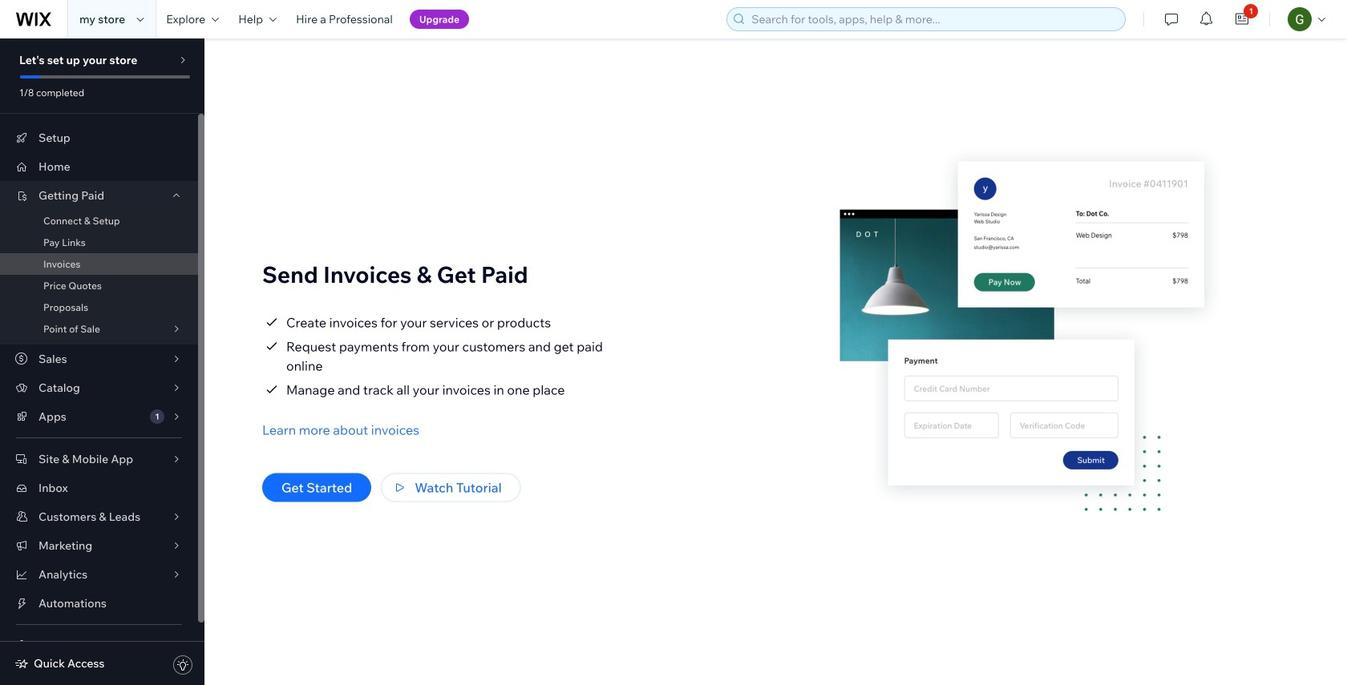 Task type: vqa. For each thing, say whether or not it's contained in the screenshot.
Search for tools, apps, help & more... field
yes



Task type: describe. For each thing, give the bounding box(es) containing it.
sidebar element
[[0, 39, 205, 686]]

Search for tools, apps, help & more... field
[[747, 8, 1121, 30]]



